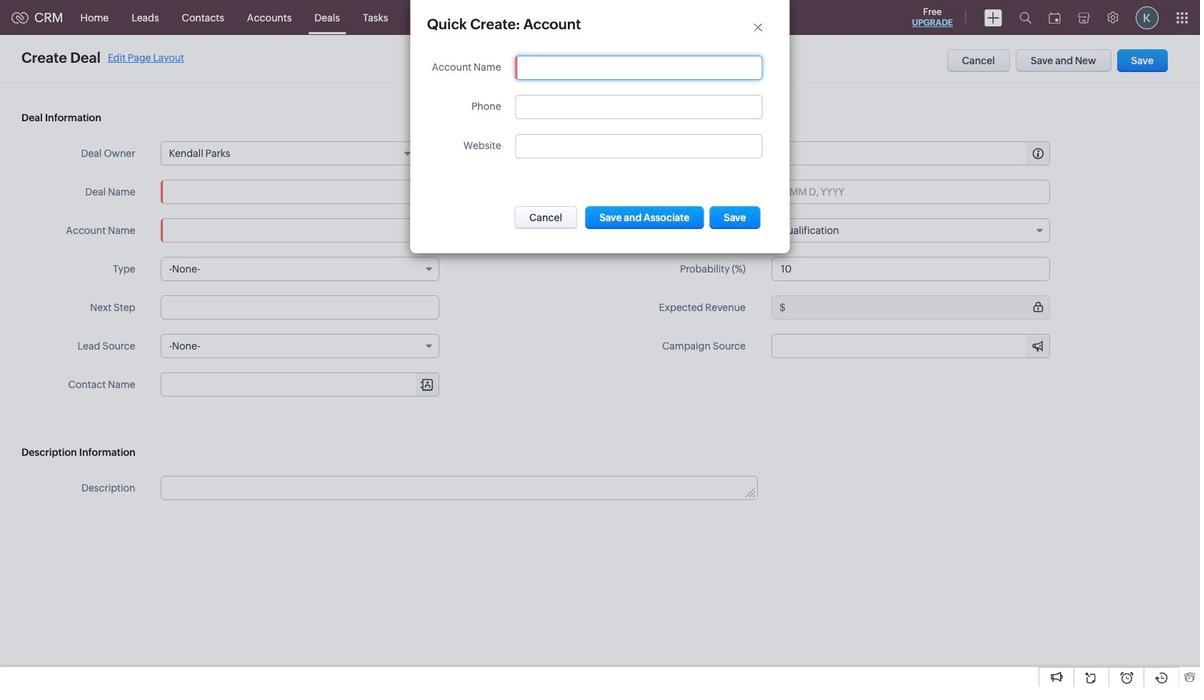 Task type: describe. For each thing, give the bounding box(es) containing it.
logo image
[[11, 12, 29, 23]]



Task type: locate. For each thing, give the bounding box(es) containing it.
None text field
[[788, 142, 1049, 165], [161, 180, 440, 204], [788, 142, 1049, 165], [161, 180, 440, 204]]

MMM D, YYYY text field
[[772, 180, 1050, 204]]

None text field
[[523, 62, 755, 74], [772, 257, 1050, 281], [161, 296, 440, 320], [162, 477, 757, 500], [523, 62, 755, 74], [772, 257, 1050, 281], [161, 296, 440, 320], [162, 477, 757, 500]]

None button
[[514, 206, 577, 229], [585, 206, 704, 229], [514, 206, 577, 229], [585, 206, 704, 229]]

None submit
[[710, 206, 761, 229]]



Task type: vqa. For each thing, say whether or not it's contained in the screenshot.
button
yes



